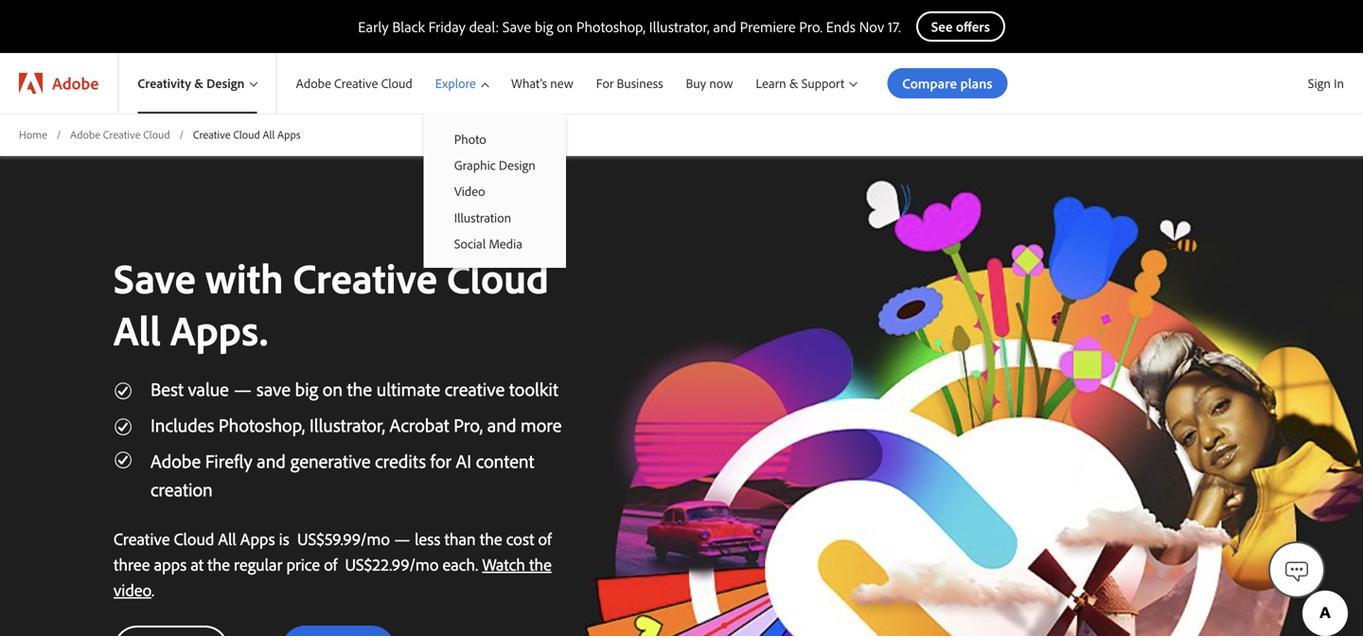 Task type: describe. For each thing, give the bounding box(es) containing it.
0 vertical spatial of
[[538, 528, 552, 550]]

watch the video
[[114, 554, 552, 601]]

1 vertical spatial of
[[324, 554, 337, 575]]

1 horizontal spatial photoshop,
[[577, 17, 646, 36]]

for business
[[597, 75, 664, 92]]

all for creative cloud all apps is us$ 59 . 99 /mo
[[218, 528, 236, 550]]

price
[[286, 554, 320, 575]]

video link
[[424, 178, 566, 204]]

design inside group
[[499, 157, 536, 173]]

less
[[415, 528, 441, 550]]

all for creative cloud all apps
[[263, 127, 275, 142]]

us$22.99 per month per license element
[[345, 554, 439, 575]]

deal:
[[469, 17, 499, 36]]

59
[[325, 528, 341, 550]]

explore
[[435, 75, 476, 92]]

includes photoshop, illustrator, acrobat pro, and more
[[151, 413, 562, 437]]

the inside watch the video
[[530, 554, 552, 575]]

adobe link
[[0, 53, 118, 114]]

adobe left creativity
[[52, 72, 99, 94]]

generative
[[290, 449, 371, 473]]

circled checkmark bullet point image for includes
[[114, 418, 133, 436]]

0 vertical spatial —
[[233, 377, 252, 401]]

1 vertical spatial adobe creative cloud link
[[70, 127, 170, 143]]

what's new link
[[500, 53, 585, 114]]

adobe firefly and generative credits for ai content creation
[[151, 449, 535, 501]]

best
[[151, 377, 184, 401]]

& for learn
[[790, 75, 799, 92]]

adobe right home
[[70, 127, 100, 142]]

sign in
[[1309, 75, 1345, 91]]

1 horizontal spatial adobe creative cloud
[[296, 75, 413, 92]]

watch the video link
[[114, 554, 552, 601]]

1 vertical spatial 99
[[392, 554, 410, 575]]

social media link
[[424, 231, 566, 257]]

home link
[[19, 127, 47, 143]]

value
[[188, 377, 229, 401]]

photo
[[454, 131, 487, 147]]

save
[[257, 377, 291, 401]]

illustration link
[[424, 204, 566, 231]]

group containing photo
[[424, 114, 566, 268]]

1 horizontal spatial adobe creative cloud link
[[277, 53, 424, 114]]

toolkit
[[510, 377, 559, 401]]

watch
[[482, 554, 526, 575]]

1 vertical spatial /mo
[[410, 554, 439, 575]]

the up watch
[[480, 528, 503, 550]]

social
[[454, 235, 486, 252]]

ends
[[827, 17, 856, 36]]

ultimate
[[377, 377, 441, 401]]

graphic design link
[[424, 152, 566, 178]]

support
[[802, 75, 845, 92]]

buy now link
[[675, 53, 745, 114]]

what's new
[[512, 75, 574, 92]]

credits
[[375, 449, 426, 473]]

1 vertical spatial photoshop,
[[219, 413, 305, 437]]

sign in button
[[1305, 67, 1349, 99]]

cloud down creativity
[[143, 127, 170, 142]]

1 horizontal spatial on
[[557, 17, 573, 36]]

save with creative cloud all apps.
[[114, 251, 549, 356]]

business
[[617, 75, 664, 92]]

best value — save big on the ultimate creative toolkit
[[151, 377, 559, 401]]

learn
[[756, 75, 787, 92]]

2 vertical spatial .
[[152, 579, 154, 601]]

cloud inside the save with creative cloud all apps.
[[447, 251, 549, 304]]

with
[[206, 251, 284, 304]]

firefly
[[205, 449, 253, 473]]

cost
[[506, 528, 535, 550]]

cloud down black
[[381, 75, 413, 92]]

0 horizontal spatial us$
[[297, 528, 325, 550]]

adobe inside the adobe firefly and generative credits for ai content creation
[[151, 449, 201, 473]]

apps.
[[170, 303, 268, 356]]

creative inside the save with creative cloud all apps.
[[293, 251, 438, 304]]

includes
[[151, 413, 214, 437]]

each.
[[443, 554, 478, 575]]

social media
[[454, 235, 523, 252]]

1 horizontal spatial illustrator,
[[649, 17, 710, 36]]

— less than the cost of three apps at the regular price of
[[114, 528, 552, 575]]

friday
[[429, 17, 466, 36]]

22
[[373, 554, 389, 575]]

pro.
[[800, 17, 823, 36]]

ai
[[456, 449, 472, 473]]

cloud up at
[[174, 528, 214, 550]]

the right at
[[208, 554, 230, 575]]

1 horizontal spatial and
[[488, 413, 517, 437]]

adobe up creative cloud all apps
[[296, 75, 331, 92]]

early black friday deal: save big on photoshop, illustrator, and premiere pro. ends nov 17.
[[358, 17, 902, 36]]

photo link
[[424, 126, 566, 152]]

home
[[19, 127, 47, 142]]

is
[[279, 528, 290, 550]]

2 horizontal spatial and
[[714, 17, 737, 36]]

1 vertical spatial us$
[[345, 554, 373, 575]]

us$ 22 . 99 /mo each.
[[345, 554, 482, 575]]

1 vertical spatial illustrator,
[[310, 413, 385, 437]]

— inside the — less than the cost of three apps at the regular price of
[[394, 528, 411, 550]]



Task type: locate. For each thing, give the bounding box(es) containing it.
1 vertical spatial —
[[394, 528, 411, 550]]

0 horizontal spatial 99
[[343, 528, 361, 550]]

creative cloud all apps is us$ 59 . 99 /mo
[[114, 528, 390, 550]]

0 horizontal spatial /mo
[[361, 528, 390, 550]]

illustrator, up buy
[[649, 17, 710, 36]]

save left with
[[114, 251, 196, 304]]

apps
[[154, 554, 187, 575]]

0 horizontal spatial adobe creative cloud link
[[70, 127, 170, 143]]

graphic
[[454, 157, 496, 173]]

all down the creativity & design "dropdown button"
[[263, 127, 275, 142]]

all inside the save with creative cloud all apps.
[[114, 303, 161, 356]]

— left save
[[233, 377, 252, 401]]

0 vertical spatial illustrator,
[[649, 17, 710, 36]]

explore button
[[424, 53, 500, 114]]

99 right 59
[[343, 528, 361, 550]]

2 & from the left
[[790, 75, 799, 92]]

illustrator, down best value — save big on the ultimate creative toolkit
[[310, 413, 385, 437]]

creativity & design
[[138, 75, 245, 92]]

of
[[538, 528, 552, 550], [324, 554, 337, 575]]

adobe creative cloud
[[296, 75, 413, 92], [70, 127, 170, 142]]

adobe creative cloud link
[[277, 53, 424, 114], [70, 127, 170, 143]]

apps
[[278, 127, 301, 142], [240, 528, 275, 550]]

big
[[535, 17, 554, 36], [295, 377, 318, 401]]

& inside "dropdown button"
[[194, 75, 204, 92]]

. up watch the video
[[341, 528, 343, 550]]

0 vertical spatial /mo
[[361, 528, 390, 550]]

0 vertical spatial adobe creative cloud
[[296, 75, 413, 92]]

illustrator,
[[649, 17, 710, 36], [310, 413, 385, 437]]

circled checkmark bullet point image
[[114, 382, 133, 400]]

creativity
[[138, 75, 191, 92]]

now
[[710, 75, 734, 92]]

/mo down less
[[410, 554, 439, 575]]

photoshop, down save
[[219, 413, 305, 437]]

1 horizontal spatial big
[[535, 17, 554, 36]]

0 horizontal spatial save
[[114, 251, 196, 304]]

1 circled checkmark bullet point image from the top
[[114, 418, 133, 436]]

0 vertical spatial on
[[557, 17, 573, 36]]

in
[[1335, 75, 1345, 91]]

new
[[551, 75, 574, 92]]

three
[[114, 554, 150, 575]]

2 vertical spatial all
[[218, 528, 236, 550]]

0 vertical spatial save
[[503, 17, 532, 36]]

sign
[[1309, 75, 1332, 91]]

group
[[424, 114, 566, 268]]

adobe up creation
[[151, 449, 201, 473]]

/mo up '22'
[[361, 528, 390, 550]]

1 horizontal spatial 99
[[392, 554, 410, 575]]

2 vertical spatial and
[[257, 449, 286, 473]]

0 vertical spatial and
[[714, 17, 737, 36]]

cloud down the creativity & design "dropdown button"
[[233, 127, 260, 142]]

photoshop, up for
[[577, 17, 646, 36]]

at
[[191, 554, 204, 575]]

black
[[392, 17, 425, 36]]

1 vertical spatial and
[[488, 413, 517, 437]]

0 horizontal spatial adobe creative cloud
[[70, 127, 170, 142]]

0 vertical spatial design
[[207, 75, 245, 92]]

learn & support
[[756, 75, 845, 92]]

2 circled checkmark bullet point image from the top
[[114, 451, 133, 470]]

1 horizontal spatial design
[[499, 157, 536, 173]]

nov
[[860, 17, 885, 36]]

creativity & design button
[[119, 53, 276, 114]]

on up includes photoshop, illustrator, acrobat pro, and more
[[323, 377, 343, 401]]

and right the 'pro,'
[[488, 413, 517, 437]]

design down photo link
[[499, 157, 536, 173]]

acrobat
[[390, 413, 450, 437]]

design up creative cloud all apps
[[207, 75, 245, 92]]

1 vertical spatial on
[[323, 377, 343, 401]]

all up regular
[[218, 528, 236, 550]]

1 vertical spatial apps
[[240, 528, 275, 550]]

regular
[[234, 554, 283, 575]]

0 vertical spatial all
[[263, 127, 275, 142]]

the up includes photoshop, illustrator, acrobat pro, and more
[[347, 377, 372, 401]]

— left less
[[394, 528, 411, 550]]

& inside 'popup button'
[[790, 75, 799, 92]]

—
[[233, 377, 252, 401], [394, 528, 411, 550]]

1 horizontal spatial us$
[[345, 554, 373, 575]]

99 right '22'
[[392, 554, 410, 575]]

early
[[358, 17, 389, 36]]

1 vertical spatial save
[[114, 251, 196, 304]]

cloud down illustration link
[[447, 251, 549, 304]]

creative cloud all apps
[[193, 127, 301, 142]]

1 vertical spatial all
[[114, 303, 161, 356]]

0 vertical spatial .
[[341, 528, 343, 550]]

1 horizontal spatial /mo
[[410, 554, 439, 575]]

0 horizontal spatial &
[[194, 75, 204, 92]]

design inside "dropdown button"
[[207, 75, 245, 92]]

and right firefly
[[257, 449, 286, 473]]

save
[[503, 17, 532, 36], [114, 251, 196, 304]]

0 horizontal spatial illustrator,
[[310, 413, 385, 437]]

what's
[[512, 75, 548, 92]]

1 vertical spatial big
[[295, 377, 318, 401]]

0 horizontal spatial .
[[152, 579, 154, 601]]

of right the cost
[[538, 528, 552, 550]]

content
[[476, 449, 535, 473]]

and left premiere at the top of the page
[[714, 17, 737, 36]]

buy now
[[686, 75, 734, 92]]

apps for creative cloud all apps
[[278, 127, 301, 142]]

adobe creative cloud down early
[[296, 75, 413, 92]]

adobe creative cloud link down early
[[277, 53, 424, 114]]

1 & from the left
[[194, 75, 204, 92]]

big right save
[[295, 377, 318, 401]]

0 horizontal spatial of
[[324, 554, 337, 575]]

1 horizontal spatial save
[[503, 17, 532, 36]]

0 horizontal spatial apps
[[240, 528, 275, 550]]

1 horizontal spatial .
[[341, 528, 343, 550]]

circled checkmark bullet point image for adobe
[[114, 451, 133, 470]]

1 horizontal spatial all
[[218, 528, 236, 550]]

and inside the adobe firefly and generative credits for ai content creation
[[257, 449, 286, 473]]

all up circled checkmark bullet point image
[[114, 303, 161, 356]]

video
[[454, 183, 485, 200]]

0 horizontal spatial photoshop,
[[219, 413, 305, 437]]

& for creativity
[[194, 75, 204, 92]]

1 horizontal spatial of
[[538, 528, 552, 550]]

0 vertical spatial apps
[[278, 127, 301, 142]]

premiere
[[740, 17, 796, 36]]

/mo
[[361, 528, 390, 550], [410, 554, 439, 575]]

0 horizontal spatial and
[[257, 449, 286, 473]]

0 vertical spatial 99
[[343, 528, 361, 550]]

us$ down the us$59.99 per month per license element
[[345, 554, 373, 575]]

0 horizontal spatial big
[[295, 377, 318, 401]]

0 horizontal spatial —
[[233, 377, 252, 401]]

1 vertical spatial .
[[389, 554, 392, 575]]

adobe
[[52, 72, 99, 94], [296, 75, 331, 92], [70, 127, 100, 142], [151, 449, 201, 473]]

video
[[114, 579, 152, 601]]

0 vertical spatial us$
[[297, 528, 325, 550]]

. down apps
[[152, 579, 154, 601]]

cloud
[[381, 75, 413, 92], [143, 127, 170, 142], [233, 127, 260, 142], [447, 251, 549, 304], [174, 528, 214, 550]]

creation
[[151, 477, 213, 501]]

save inside the save with creative cloud all apps.
[[114, 251, 196, 304]]

1 vertical spatial design
[[499, 157, 536, 173]]

for
[[431, 449, 452, 473]]

photoshop,
[[577, 17, 646, 36], [219, 413, 305, 437]]

adobe creative cloud link down creativity
[[70, 127, 170, 143]]

2 horizontal spatial .
[[389, 554, 392, 575]]

the down the cost
[[530, 554, 552, 575]]

us$
[[297, 528, 325, 550], [345, 554, 373, 575]]

the
[[347, 377, 372, 401], [480, 528, 503, 550], [208, 554, 230, 575], [530, 554, 552, 575]]

illustration
[[454, 209, 512, 226]]

of down 59
[[324, 554, 337, 575]]

2 horizontal spatial all
[[263, 127, 275, 142]]

0 horizontal spatial on
[[323, 377, 343, 401]]

17.
[[888, 17, 902, 36]]

save right the deal: on the left top of the page
[[503, 17, 532, 36]]

all
[[263, 127, 275, 142], [114, 303, 161, 356], [218, 528, 236, 550]]

0 horizontal spatial all
[[114, 303, 161, 356]]

than
[[445, 528, 476, 550]]

us$59.99 per month per license element
[[297, 528, 390, 550]]

0 horizontal spatial design
[[207, 75, 245, 92]]

circled checkmark bullet point image
[[114, 418, 133, 436], [114, 451, 133, 470]]

for business link
[[585, 53, 675, 114]]

creative
[[445, 377, 505, 401]]

1 horizontal spatial apps
[[278, 127, 301, 142]]

0 vertical spatial big
[[535, 17, 554, 36]]

learn & support button
[[745, 53, 869, 114]]

1 horizontal spatial —
[[394, 528, 411, 550]]

pro,
[[454, 413, 483, 437]]

& right learn
[[790, 75, 799, 92]]

apps for creative cloud all apps is us$ 59 . 99 /mo
[[240, 528, 275, 550]]

more
[[521, 413, 562, 437]]

. down the us$59.99 per month per license element
[[389, 554, 392, 575]]

creative
[[334, 75, 378, 92], [103, 127, 141, 142], [193, 127, 231, 142], [293, 251, 438, 304], [114, 528, 170, 550]]

buy
[[686, 75, 707, 92]]

on up new
[[557, 17, 573, 36]]

0 vertical spatial adobe creative cloud link
[[277, 53, 424, 114]]

&
[[194, 75, 204, 92], [790, 75, 799, 92]]

media
[[489, 235, 523, 252]]

& right creativity
[[194, 75, 204, 92]]

1 vertical spatial circled checkmark bullet point image
[[114, 451, 133, 470]]

0 vertical spatial photoshop,
[[577, 17, 646, 36]]

us$ up the price
[[297, 528, 325, 550]]

on
[[557, 17, 573, 36], [323, 377, 343, 401]]

1 horizontal spatial &
[[790, 75, 799, 92]]

big up what's new
[[535, 17, 554, 36]]

1 vertical spatial adobe creative cloud
[[70, 127, 170, 142]]

graphic design
[[454, 157, 536, 173]]

adobe creative cloud down creativity
[[70, 127, 170, 142]]

for
[[597, 75, 614, 92]]

0 vertical spatial circled checkmark bullet point image
[[114, 418, 133, 436]]



Task type: vqa. For each thing, say whether or not it's contained in the screenshot.
Best value — save big on the ultimate creative toolkit
yes



